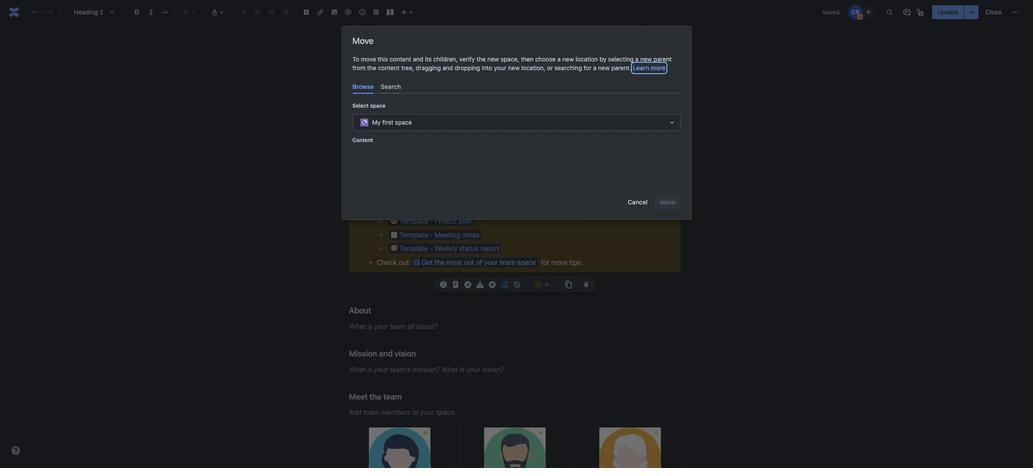 Task type: vqa. For each thing, say whether or not it's contained in the screenshot.
list item in the the Global 'Element'
no



Task type: describe. For each thing, give the bounding box(es) containing it.
0 vertical spatial my
[[361, 39, 370, 46]]

1 horizontal spatial a
[[593, 64, 597, 72]]

tab list inside 'move' dialog
[[349, 79, 684, 94]]

search
[[381, 83, 401, 90]]

remove emoji image
[[512, 280, 522, 290]]

verify
[[459, 55, 475, 63]]

is for team
[[367, 323, 372, 331]]

move this page image
[[351, 39, 358, 46]]

:dart: image
[[391, 245, 398, 252]]

to
[[353, 55, 359, 63]]

Give this page a title text field
[[349, 135, 681, 150]]

meet
[[349, 392, 368, 402]]

the inside button
[[435, 259, 445, 267]]

for more tips.
[[539, 259, 583, 267]]

parent.
[[612, 64, 632, 72]]

select space
[[353, 103, 386, 109]]

adjust update settings image
[[967, 7, 977, 17]]

open image
[[667, 118, 677, 128]]

space,
[[501, 55, 519, 63]]

space right the select
[[370, 103, 386, 109]]

selecting
[[608, 55, 634, 63]]

get
[[422, 259, 433, 267]]

new up into
[[488, 55, 499, 63]]

- for project
[[430, 218, 433, 225]]

cancel
[[628, 199, 648, 206]]

into
[[482, 64, 493, 72]]

its
[[425, 55, 432, 63]]

background color image
[[542, 280, 552, 290]]

new up 'learn more'
[[640, 55, 652, 63]]

error image
[[487, 280, 498, 290]]

cancel button
[[623, 196, 653, 210]]

outdent ⇧tab image
[[266, 7, 276, 17]]

0 horizontal spatial a
[[558, 55, 561, 63]]

action item image
[[301, 7, 312, 17]]

check out
[[377, 259, 411, 267]]

info image
[[438, 280, 449, 290]]

select
[[353, 103, 369, 109]]

space up this
[[384, 39, 401, 46]]

meet the team
[[349, 392, 402, 402]]

vision
[[395, 349, 416, 359]]

for inside main content area, start typing to enter text. text field
[[541, 259, 550, 267]]

template - project plan button
[[388, 216, 474, 227]]

numbered list ⌘⇧7 image
[[252, 7, 262, 17]]

table image
[[371, 7, 382, 17]]

dragging
[[416, 64, 441, 72]]

for inside to move this content and its children, verify the new space, then choose a new location by selecting a new parent from the content tree, dragging and dropping into your new location, or searching for a new parent.
[[584, 64, 592, 72]]

space.
[[436, 409, 457, 417]]

update
[[938, 8, 959, 16]]

confluence image
[[7, 5, 21, 19]]

Main content area, start typing to enter text. text field
[[344, 168, 686, 469]]

parent
[[654, 55, 672, 63]]

new up searching
[[563, 55, 574, 63]]

remove image
[[581, 280, 592, 290]]

template for template - meeting notes
[[399, 231, 428, 239]]

- for weekly
[[430, 245, 433, 253]]

learn
[[633, 64, 649, 72]]

new down by at the right top of page
[[598, 64, 610, 72]]

italic ⌘i image
[[146, 7, 156, 17]]

template - weekly status report button
[[388, 244, 502, 254]]

undo ⌘z image
[[30, 7, 40, 17]]

out inside button
[[464, 259, 474, 267]]

get the most out of your team space button
[[412, 257, 538, 268]]

browse
[[353, 83, 374, 90]]

team left all
[[390, 323, 406, 331]]

children,
[[433, 55, 458, 63]]

first inside 'move' dialog
[[382, 119, 393, 126]]

content
[[353, 137, 373, 144]]

2 horizontal spatial a
[[636, 55, 639, 63]]

members
[[381, 409, 411, 417]]

dropping
[[455, 64, 480, 72]]

this
[[378, 55, 388, 63]]

greg robinson image
[[849, 5, 863, 19]]

your inside button
[[484, 259, 498, 267]]

all
[[408, 323, 414, 331]]

my first space inside 'move' dialog
[[372, 119, 412, 126]]

0 vertical spatial content
[[390, 55, 411, 63]]

what for what is your team's mission? what is your vision?
[[349, 366, 366, 374]]

editor toolbar toolbar
[[435, 278, 595, 302]]

what for what is your team all about?
[[349, 323, 366, 331]]

mission?
[[412, 366, 440, 374]]

what is your team all about?
[[349, 323, 438, 331]]



Task type: locate. For each thing, give the bounding box(es) containing it.
template down the template - project plan button
[[399, 231, 428, 239]]

location,
[[522, 64, 546, 72]]

move
[[353, 36, 374, 46]]

status
[[459, 245, 479, 253]]

from
[[353, 64, 366, 72]]

add image, video, or file image
[[329, 7, 340, 17]]

1 out from the left
[[399, 259, 409, 267]]

the right get
[[435, 259, 445, 267]]

team inside button
[[500, 259, 516, 267]]

move dialog
[[342, 26, 691, 220]]

for
[[584, 64, 592, 72], [541, 259, 550, 267]]

note image
[[451, 280, 461, 290]]

your left vision?
[[467, 366, 481, 374]]

most
[[447, 259, 462, 267]]

0 horizontal spatial my
[[361, 39, 370, 46]]

2 vertical spatial and
[[379, 349, 393, 359]]

:notepad_spiral: image
[[391, 231, 398, 238], [391, 231, 398, 238]]

project
[[435, 218, 457, 225]]

template
[[399, 218, 428, 225], [399, 231, 428, 239], [399, 245, 428, 253]]

team right the add on the left of page
[[363, 409, 379, 417]]

a
[[558, 55, 561, 63], [636, 55, 639, 63], [593, 64, 597, 72]]

by
[[600, 55, 607, 63]]

template - project plan
[[399, 218, 472, 225]]

0 vertical spatial -
[[430, 218, 433, 225]]

1 vertical spatial more
[[551, 259, 568, 267]]

team up editor add emoji icon
[[500, 259, 516, 267]]

notes
[[462, 231, 480, 239]]

to move this content and its children, verify the new space, then choose a new location by selecting a new parent from the content tree, dragging and dropping into your new location, or searching for a new parent.
[[353, 55, 672, 72]]

close button
[[980, 5, 1007, 19]]

1 horizontal spatial for
[[584, 64, 592, 72]]

the right meet
[[370, 392, 382, 402]]

my first space up this
[[361, 39, 401, 46]]

my right select space "text field"
[[372, 119, 381, 126]]

plan
[[459, 218, 472, 225]]

team
[[500, 259, 516, 267], [390, 323, 406, 331], [383, 392, 402, 402], [363, 409, 379, 417]]

template - meeting notes
[[399, 231, 480, 239]]

1 vertical spatial my
[[372, 119, 381, 126]]

about?
[[416, 323, 438, 331]]

your right to at the bottom of the page
[[420, 409, 434, 417]]

template for template - weekly status report
[[399, 245, 428, 253]]

content down this
[[378, 64, 400, 72]]

bold ⌘b image
[[132, 7, 142, 17]]

template - meeting notes button
[[388, 230, 482, 240]]

get the most out of your team space image
[[414, 259, 420, 266]]

vision?
[[482, 366, 504, 374]]

and left 'vision'
[[379, 349, 393, 359]]

3 template from the top
[[399, 245, 428, 253]]

1 vertical spatial first
[[382, 119, 393, 126]]

then
[[521, 55, 534, 63]]

mission
[[349, 349, 377, 359]]

template up get the most out of your team space 'image'
[[399, 245, 428, 253]]

1 vertical spatial content
[[378, 64, 400, 72]]

template up 'template - meeting notes' button
[[399, 218, 428, 225]]

my first space link
[[361, 38, 401, 48]]

tab list
[[349, 79, 684, 94]]

1 horizontal spatial more
[[651, 64, 666, 72]]

1 template from the top
[[399, 218, 428, 225]]

your up mission and vision
[[374, 323, 388, 331]]

first
[[371, 39, 383, 46], [382, 119, 393, 126]]

report
[[480, 245, 500, 253]]

more
[[651, 64, 666, 72], [551, 259, 568, 267]]

my right the move this page image
[[361, 39, 370, 46]]

1 - from the top
[[430, 218, 433, 225]]

first down select space
[[382, 119, 393, 126]]

more inside main content area, start typing to enter text. text field
[[551, 259, 568, 267]]

1 vertical spatial and
[[443, 64, 453, 72]]

team up members
[[383, 392, 402, 402]]

my
[[361, 39, 370, 46], [372, 119, 381, 126]]

content up tree, at the top of page
[[390, 55, 411, 63]]

meeting
[[435, 231, 460, 239]]

your down space,
[[494, 64, 507, 72]]

weekly
[[435, 245, 458, 253]]

layouts image
[[385, 7, 396, 17]]

1 horizontal spatial out
[[464, 259, 474, 267]]

tab list containing browse
[[349, 79, 684, 94]]

success image
[[463, 280, 473, 290]]

move
[[361, 55, 376, 63]]

content
[[390, 55, 411, 63], [378, 64, 400, 72]]

0 vertical spatial and
[[413, 55, 424, 63]]

0 vertical spatial template
[[399, 218, 428, 225]]

team's
[[390, 366, 411, 374]]

out
[[399, 259, 409, 267], [464, 259, 474, 267]]

my first space down select space
[[372, 119, 412, 126]]

1 vertical spatial for
[[541, 259, 550, 267]]

mention image
[[343, 7, 354, 17]]

warning image
[[475, 280, 486, 290]]

0 horizontal spatial and
[[379, 349, 393, 359]]

link image
[[315, 7, 326, 17]]

space down search on the left
[[395, 119, 412, 126]]

the up into
[[477, 55, 486, 63]]

copy image
[[563, 280, 574, 290]]

learn more
[[633, 64, 666, 72]]

1 vertical spatial template
[[399, 231, 428, 239]]

:dart: image
[[391, 245, 398, 252]]

get the most out of your team space
[[422, 259, 536, 267]]

or
[[547, 64, 553, 72]]

my first space
[[361, 39, 401, 46], [372, 119, 412, 126]]

is down mission
[[367, 366, 372, 374]]

is
[[367, 323, 372, 331], [367, 366, 372, 374], [460, 366, 465, 374]]

learn more link
[[633, 64, 666, 72]]

editor add emoji image
[[499, 280, 510, 290]]

a up learn
[[636, 55, 639, 63]]

my inside 'move' dialog
[[372, 119, 381, 126]]

indent tab image
[[280, 7, 290, 17]]

new down space,
[[508, 64, 520, 72]]

2 out from the left
[[464, 259, 474, 267]]

space
[[384, 39, 401, 46], [370, 103, 386, 109], [395, 119, 412, 126], [517, 259, 536, 267]]

searching
[[555, 64, 582, 72]]

update button
[[933, 5, 964, 19]]

a down location
[[593, 64, 597, 72]]

1 horizontal spatial and
[[413, 55, 424, 63]]

more inside 'move' dialog
[[651, 64, 666, 72]]

confluence image
[[7, 5, 21, 19]]

close
[[986, 8, 1002, 16]]

what down about
[[349, 323, 366, 331]]

choose
[[535, 55, 556, 63]]

add team members to your space.
[[349, 409, 457, 417]]

template for template - project plan
[[399, 218, 428, 225]]

out left "of"
[[464, 259, 474, 267]]

0 vertical spatial more
[[651, 64, 666, 72]]

a up searching
[[558, 55, 561, 63]]

location
[[576, 55, 598, 63]]

about
[[349, 306, 371, 316]]

0 vertical spatial my first space
[[361, 39, 401, 46]]

and inside main content area, start typing to enter text. text field
[[379, 349, 393, 359]]

what right mission?
[[441, 366, 458, 374]]

what is your team's mission? what is your vision?
[[349, 366, 504, 374]]

is down about
[[367, 323, 372, 331]]

saved
[[823, 8, 840, 16]]

space up remove emoji image at the bottom of the page
[[517, 259, 536, 267]]

2 vertical spatial -
[[430, 245, 433, 253]]

bullet list ⌘⇧8 image
[[238, 7, 248, 17]]

add
[[349, 409, 362, 417]]

emoji image
[[357, 7, 368, 17]]

0 vertical spatial for
[[584, 64, 592, 72]]

first up this
[[371, 39, 383, 46]]

for up the background color icon at the right of page
[[541, 259, 550, 267]]

what down mission
[[349, 366, 366, 374]]

1 vertical spatial my first space
[[372, 119, 412, 126]]

is left vision?
[[460, 366, 465, 374]]

1 vertical spatial -
[[430, 231, 433, 239]]

check
[[377, 259, 397, 267]]

more left tips.
[[551, 259, 568, 267]]

and left its at the top left
[[413, 55, 424, 63]]

0 horizontal spatial for
[[541, 259, 550, 267]]

and down 'children,'
[[443, 64, 453, 72]]

- for meeting
[[430, 231, 433, 239]]

0 horizontal spatial more
[[551, 259, 568, 267]]

tree,
[[401, 64, 414, 72]]

your right "of"
[[484, 259, 498, 267]]

3 - from the top
[[430, 245, 433, 253]]

your down mission and vision
[[374, 366, 388, 374]]

- down the template - project plan button
[[430, 231, 433, 239]]

redo ⌘⇧z image
[[44, 7, 54, 17]]

- down 'template - meeting notes' button
[[430, 245, 433, 253]]

your inside to move this content and its children, verify the new space, then choose a new location by selecting a new parent from the content tree, dragging and dropping into your new location, or searching for a new parent.
[[494, 64, 507, 72]]

of
[[476, 259, 482, 267]]

mission and vision
[[349, 349, 416, 359]]

space inside button
[[517, 259, 536, 267]]

1 horizontal spatial my
[[372, 119, 381, 126]]

tips.
[[569, 259, 583, 267]]

0 horizontal spatial out
[[399, 259, 409, 267]]

Select space text field
[[359, 118, 361, 127]]

-
[[430, 218, 433, 225], [430, 231, 433, 239], [430, 245, 433, 253]]

the down move
[[367, 64, 376, 72]]

:sunglasses: image
[[391, 218, 398, 225], [391, 218, 398, 225]]

more for learn
[[651, 64, 666, 72]]

template - weekly status report
[[399, 245, 500, 253]]

what
[[349, 323, 366, 331], [349, 366, 366, 374], [441, 366, 458, 374]]

out left get the most out of your team space 'image'
[[399, 259, 409, 267]]

0 vertical spatial first
[[371, 39, 383, 46]]

for down location
[[584, 64, 592, 72]]

and
[[413, 55, 424, 63], [443, 64, 453, 72], [379, 349, 393, 359]]

2 vertical spatial template
[[399, 245, 428, 253]]

2 - from the top
[[430, 231, 433, 239]]

- up 'template - meeting notes' button
[[430, 218, 433, 225]]

new
[[488, 55, 499, 63], [563, 55, 574, 63], [640, 55, 652, 63], [508, 64, 520, 72], [598, 64, 610, 72]]

more for for
[[551, 259, 568, 267]]

is for team's
[[367, 366, 372, 374]]

your
[[494, 64, 507, 72], [484, 259, 498, 267], [374, 323, 388, 331], [374, 366, 388, 374], [467, 366, 481, 374], [420, 409, 434, 417]]

more down parent
[[651, 64, 666, 72]]

the
[[477, 55, 486, 63], [367, 64, 376, 72], [435, 259, 445, 267], [370, 392, 382, 402]]

2 template from the top
[[399, 231, 428, 239]]

2 horizontal spatial and
[[443, 64, 453, 72]]

to
[[412, 409, 419, 417]]



